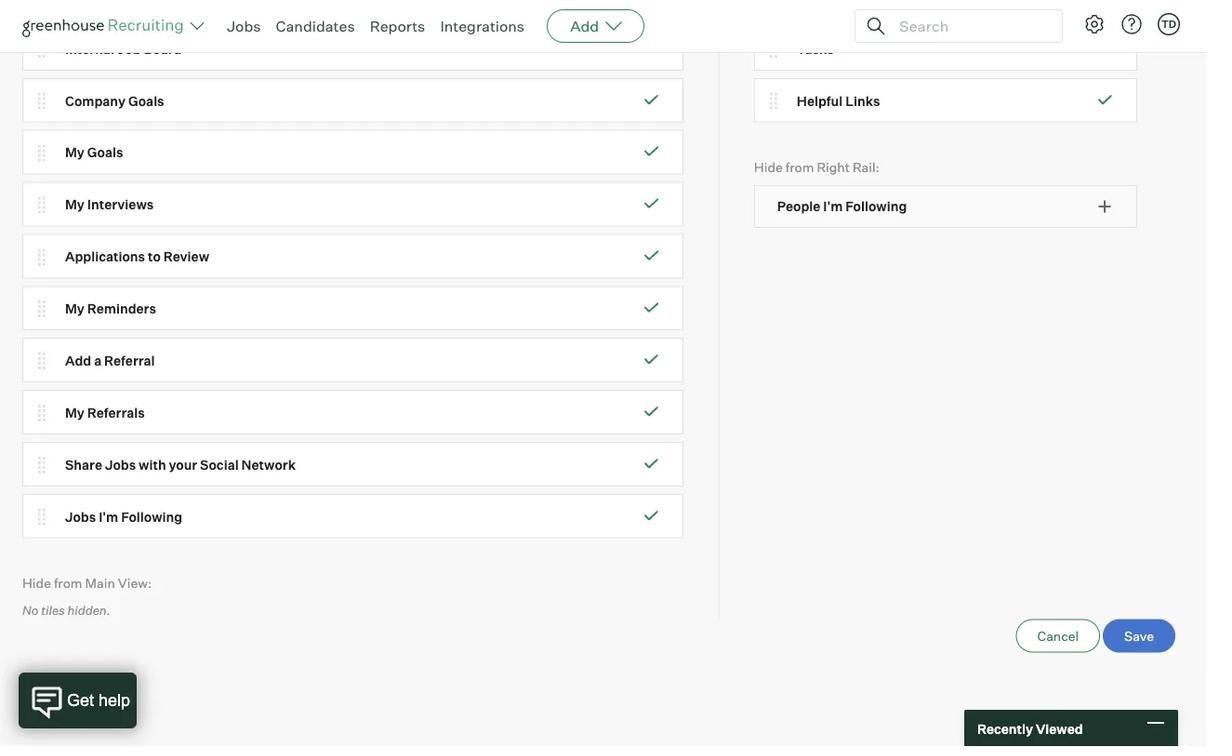 Task type: describe. For each thing, give the bounding box(es) containing it.
view:
[[118, 575, 152, 591]]

integrations
[[440, 17, 525, 35]]

jobs for jobs
[[227, 17, 261, 35]]

my for my reminders
[[65, 301, 85, 317]]

my goals
[[65, 145, 123, 161]]

my interviews
[[65, 197, 154, 213]]

jobs i'm following
[[65, 509, 182, 525]]

1 horizontal spatial jobs
[[105, 457, 136, 473]]

hidden.
[[67, 603, 110, 618]]

tasks
[[797, 41, 835, 57]]

board
[[144, 41, 182, 57]]

network
[[242, 457, 296, 473]]

candidates link
[[276, 17, 355, 35]]

hide for hide from main view:
[[22, 575, 51, 591]]

to
[[148, 249, 161, 265]]

viewed
[[1036, 720, 1084, 737]]

company
[[65, 93, 126, 109]]

from for right
[[786, 159, 815, 176]]

tiles
[[41, 603, 65, 618]]

hide from right rail:
[[754, 159, 880, 176]]

with
[[139, 457, 166, 473]]

internal job board
[[65, 41, 182, 57]]

add for add
[[570, 17, 599, 35]]

applications
[[65, 249, 145, 265]]

recently
[[978, 720, 1034, 737]]

i'm for people
[[824, 199, 843, 215]]

rail:
[[853, 159, 880, 176]]

review
[[164, 249, 209, 265]]

hide from main view:
[[22, 575, 152, 591]]

applications to review
[[65, 249, 209, 265]]

td button
[[1155, 9, 1184, 39]]

my referrals
[[65, 405, 145, 421]]

from for main
[[54, 575, 82, 591]]

jobs link
[[227, 17, 261, 35]]

td button
[[1158, 13, 1181, 35]]

job
[[117, 41, 141, 57]]

company goals
[[65, 93, 164, 109]]

add a referral
[[65, 353, 155, 369]]

my for my referrals
[[65, 405, 85, 421]]

integrations link
[[440, 17, 525, 35]]



Task type: vqa. For each thing, say whether or not it's contained in the screenshot.
Hide from Main View:
yes



Task type: locate. For each thing, give the bounding box(es) containing it.
0 horizontal spatial i'm
[[99, 509, 118, 525]]

0 vertical spatial following
[[846, 199, 907, 215]]

jobs down share
[[65, 509, 96, 525]]

1 vertical spatial jobs
[[105, 457, 136, 473]]

1 horizontal spatial goals
[[128, 93, 164, 109]]

following down 'rail:'
[[846, 199, 907, 215]]

a
[[94, 353, 102, 369]]

0 vertical spatial add
[[570, 17, 599, 35]]

my down company
[[65, 145, 85, 161]]

internal
[[65, 41, 114, 57]]

following for people i'm following
[[846, 199, 907, 215]]

share
[[65, 457, 102, 473]]

0 horizontal spatial jobs
[[65, 509, 96, 525]]

0 vertical spatial hide
[[754, 159, 783, 176]]

1 horizontal spatial i'm
[[824, 199, 843, 215]]

configure image
[[1084, 13, 1106, 35]]

jobs
[[227, 17, 261, 35], [105, 457, 136, 473], [65, 509, 96, 525]]

referral
[[104, 353, 155, 369]]

add inside add popup button
[[570, 17, 599, 35]]

helpful
[[797, 93, 843, 109]]

td
[[1162, 18, 1177, 30]]

my left interviews
[[65, 197, 85, 213]]

1 vertical spatial hide
[[22, 575, 51, 591]]

following for jobs i'm following
[[121, 509, 182, 525]]

hide for hide from right rail:
[[754, 159, 783, 176]]

jobs left with
[[105, 457, 136, 473]]

interviews
[[87, 197, 154, 213]]

people
[[778, 199, 821, 215]]

main
[[85, 575, 115, 591]]

2 vertical spatial jobs
[[65, 509, 96, 525]]

2 my from the top
[[65, 197, 85, 213]]

my reminders
[[65, 301, 156, 317]]

cancel link
[[1017, 620, 1101, 653]]

save
[[1125, 628, 1155, 644]]

1 horizontal spatial hide
[[754, 159, 783, 176]]

candidates
[[276, 17, 355, 35]]

referrals
[[87, 405, 145, 421]]

1 horizontal spatial add
[[570, 17, 599, 35]]

0 vertical spatial i'm
[[824, 199, 843, 215]]

reminders
[[87, 301, 156, 317]]

i'm down share
[[99, 509, 118, 525]]

recently viewed
[[978, 720, 1084, 737]]

4 my from the top
[[65, 405, 85, 421]]

links
[[846, 93, 881, 109]]

from left right
[[786, 159, 815, 176]]

share jobs with your social network
[[65, 457, 296, 473]]

0 horizontal spatial hide
[[22, 575, 51, 591]]

0 horizontal spatial goals
[[87, 145, 123, 161]]

save button
[[1104, 620, 1176, 653]]

reports
[[370, 17, 426, 35]]

i'm right 'people'
[[824, 199, 843, 215]]

1 vertical spatial goals
[[87, 145, 123, 161]]

jobs left candidates
[[227, 17, 261, 35]]

people i'm following
[[778, 199, 907, 215]]

reports link
[[370, 17, 426, 35]]

goals
[[128, 93, 164, 109], [87, 145, 123, 161]]

hide up no on the bottom
[[22, 575, 51, 591]]

0 vertical spatial goals
[[128, 93, 164, 109]]

cancel
[[1038, 628, 1080, 644]]

i'm
[[824, 199, 843, 215], [99, 509, 118, 525]]

add for add a referral
[[65, 353, 91, 369]]

jobs for jobs i'm following
[[65, 509, 96, 525]]

add
[[570, 17, 599, 35], [65, 353, 91, 369]]

0 horizontal spatial from
[[54, 575, 82, 591]]

from
[[786, 159, 815, 176], [54, 575, 82, 591]]

my
[[65, 145, 85, 161], [65, 197, 85, 213], [65, 301, 85, 317], [65, 405, 85, 421]]

my left the reminders
[[65, 301, 85, 317]]

2 horizontal spatial jobs
[[227, 17, 261, 35]]

goals for company goals
[[128, 93, 164, 109]]

your
[[169, 457, 197, 473]]

1 horizontal spatial following
[[846, 199, 907, 215]]

1 vertical spatial following
[[121, 509, 182, 525]]

1 vertical spatial from
[[54, 575, 82, 591]]

goals right company
[[128, 93, 164, 109]]

social
[[200, 457, 239, 473]]

i'm for jobs
[[99, 509, 118, 525]]

1 vertical spatial add
[[65, 353, 91, 369]]

following
[[846, 199, 907, 215], [121, 509, 182, 525]]

my left referrals
[[65, 405, 85, 421]]

1 my from the top
[[65, 145, 85, 161]]

my for my goals
[[65, 145, 85, 161]]

3 my from the top
[[65, 301, 85, 317]]

Search text field
[[895, 13, 1046, 40]]

no
[[22, 603, 39, 618]]

greenhouse recruiting image
[[22, 15, 190, 37]]

helpful links
[[797, 93, 881, 109]]

hide
[[754, 159, 783, 176], [22, 575, 51, 591]]

goals for my goals
[[87, 145, 123, 161]]

1 horizontal spatial from
[[786, 159, 815, 176]]

following down with
[[121, 509, 182, 525]]

0 vertical spatial from
[[786, 159, 815, 176]]

0 vertical spatial jobs
[[227, 17, 261, 35]]

hide up 'people'
[[754, 159, 783, 176]]

goals up my interviews
[[87, 145, 123, 161]]

no tiles hidden.
[[22, 603, 110, 618]]

add button
[[547, 9, 645, 43]]

from up no tiles hidden.
[[54, 575, 82, 591]]

right
[[817, 159, 850, 176]]

0 horizontal spatial following
[[121, 509, 182, 525]]

0 horizontal spatial add
[[65, 353, 91, 369]]

my for my interviews
[[65, 197, 85, 213]]

1 vertical spatial i'm
[[99, 509, 118, 525]]



